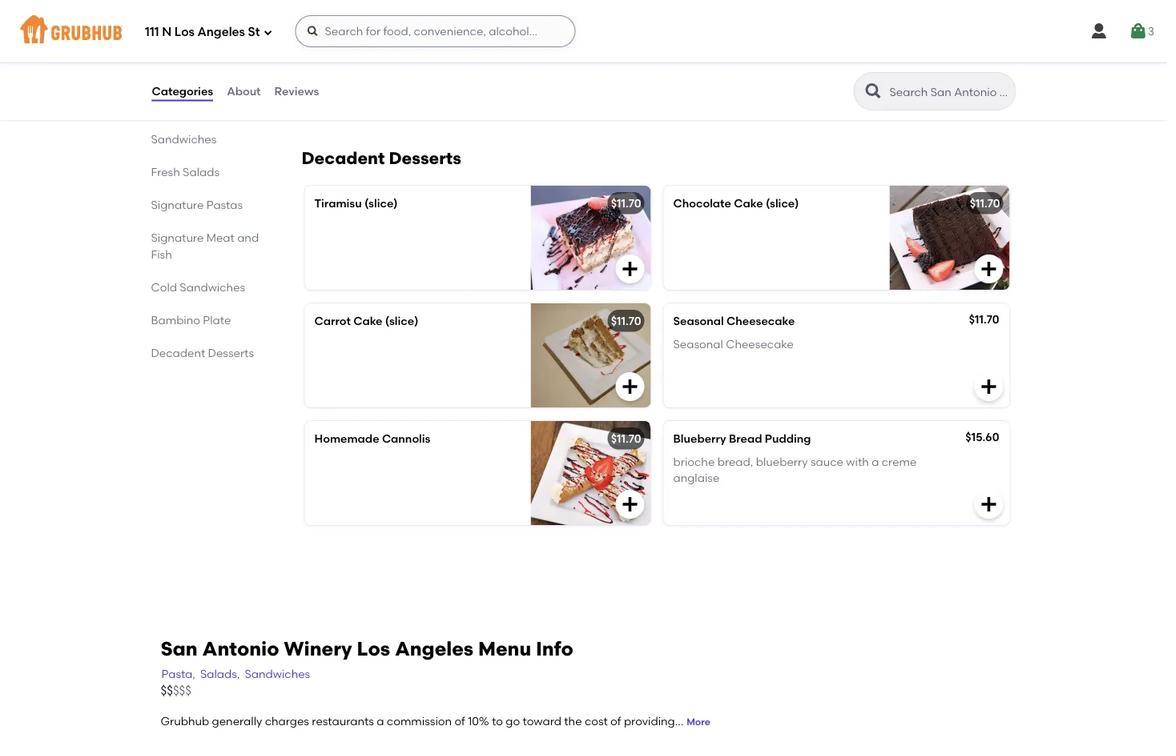 Task type: describe. For each thing, give the bounding box(es) containing it.
bread,
[[717, 455, 753, 469]]

proceed to checkout
[[967, 521, 1084, 534]]

meat
[[206, 231, 235, 244]]

1 horizontal spatial svg image
[[1089, 22, 1109, 41]]

n
[[162, 25, 172, 39]]

signature meat and fish tab
[[151, 229, 263, 263]]

salads, button
[[199, 665, 241, 683]]

a inside brioche bread, blueberry sauce with a creme anglaise
[[872, 455, 879, 469]]

tiramisu (slice) image
[[531, 186, 651, 290]]

desserts inside tab
[[208, 346, 254, 360]]

and
[[237, 231, 259, 244]]

antonio
[[202, 637, 279, 661]]

pasta, salads, sandwiches
[[161, 667, 310, 681]]

$$
[[161, 684, 173, 699]]

blueberry
[[756, 455, 808, 469]]

appetizers
[[151, 99, 209, 113]]

(slice) for chocolate cake (slice)
[[766, 197, 799, 210]]

$11.70 for chocolate cake (slice)
[[970, 197, 1000, 210]]

plate inside tab
[[203, 313, 231, 327]]

spaghetti
[[355, 22, 409, 36]]

breakfast (available daily 9:30 am - 1:30 pm) tab
[[151, 48, 263, 97]]

$15.60
[[966, 431, 999, 444]]

about
[[227, 84, 261, 98]]

the
[[564, 714, 582, 728]]

2 seasonal cheesecake from the top
[[673, 337, 794, 351]]

grubhub generally charges restaurants a commission of 10% to go toward the cost of providing ... more
[[161, 714, 711, 728]]

with inside button
[[412, 22, 435, 36]]

chocolate
[[673, 197, 731, 210]]

commission
[[387, 714, 452, 728]]

more
[[687, 716, 711, 728]]

1 vertical spatial angeles
[[395, 637, 474, 661]]

child's spaghetti with meatball plate image
[[531, 11, 651, 115]]

reviews
[[274, 84, 319, 98]]

more button
[[687, 715, 711, 729]]

breakfast
[[151, 50, 203, 63]]

cost
[[585, 714, 608, 728]]

homemade
[[314, 432, 379, 446]]

cake for carrot
[[353, 314, 383, 328]]

0 vertical spatial decadent desserts
[[302, 148, 461, 169]]

anglaise
[[673, 471, 720, 485]]

brioche bread, blueberry sauce with a creme anglaise
[[673, 455, 917, 485]]

about button
[[226, 62, 262, 120]]

child's
[[314, 22, 352, 36]]

carrot cake (slice)
[[314, 314, 418, 328]]

3 button
[[1129, 17, 1154, 46]]

cannolis
[[382, 432, 431, 446]]

signature pastas
[[151, 198, 243, 212]]

1 vertical spatial cheesecake
[[726, 337, 794, 351]]

$11.70 for homemade cannolis
[[611, 432, 641, 446]]

pasta, button
[[161, 665, 196, 683]]

creme
[[882, 455, 917, 469]]

111
[[145, 25, 159, 39]]

2 of from the left
[[610, 714, 621, 728]]

signature for signature meat and fish
[[151, 231, 204, 244]]

angeles inside main navigation "navigation"
[[197, 25, 245, 39]]

homemade cannolis
[[314, 432, 431, 446]]

...
[[675, 714, 683, 728]]

providing
[[624, 714, 675, 728]]

blueberry bread pudding
[[673, 432, 811, 446]]

2 vertical spatial sandwiches
[[245, 667, 310, 681]]

generally
[[212, 714, 262, 728]]

cold sandwiches tab
[[151, 279, 263, 296]]

0 horizontal spatial a
[[377, 714, 384, 728]]

categories button
[[151, 62, 214, 120]]

signature pastas tab
[[151, 196, 263, 213]]

chocolate cake (slice) image
[[890, 186, 1010, 290]]

fresh salads
[[151, 165, 220, 179]]

1:30
[[234, 67, 254, 80]]

main navigation navigation
[[0, 0, 1167, 62]]

-
[[227, 67, 231, 80]]

decadent inside decadent desserts tab
[[151, 346, 205, 360]]

am
[[206, 67, 224, 80]]

salads,
[[200, 667, 240, 681]]

cake for chocolate
[[734, 197, 763, 210]]

1 vertical spatial to
[[492, 714, 503, 728]]

child's spaghetti with meatball plate button
[[305, 11, 651, 115]]

10%
[[468, 714, 489, 728]]

fresh salads tab
[[151, 163, 263, 180]]

meatball
[[438, 22, 487, 36]]

carrot cake (slice) image
[[531, 304, 651, 408]]

blueberry
[[673, 432, 726, 446]]

bambino plate tab
[[151, 312, 263, 329]]

fish
[[151, 248, 172, 261]]

st
[[248, 25, 260, 39]]

to inside button
[[1016, 521, 1027, 534]]

pastas
[[206, 198, 243, 212]]

bambino plate
[[151, 313, 231, 327]]

111 n los angeles st
[[145, 25, 260, 39]]

menu
[[478, 637, 531, 661]]



Task type: vqa. For each thing, say whether or not it's contained in the screenshot.
Dave's Tacos The 30–45
no



Task type: locate. For each thing, give the bounding box(es) containing it.
a right restaurants
[[377, 714, 384, 728]]

of
[[455, 714, 465, 728], [610, 714, 621, 728]]

sandwiches down antonio
[[245, 667, 310, 681]]

1 vertical spatial signature
[[151, 231, 204, 244]]

1 vertical spatial decadent desserts
[[151, 346, 254, 360]]

$11.70 for carrot cake (slice)
[[611, 314, 641, 328]]

sandwiches inside the cold sandwiches tab
[[180, 280, 245, 294]]

signature
[[151, 198, 204, 212], [151, 231, 204, 244]]

(slice) right tiramisu
[[365, 197, 398, 210]]

daily
[[151, 67, 178, 80]]

0 vertical spatial decadent
[[302, 148, 385, 169]]

info
[[536, 637, 573, 661]]

0 vertical spatial cake
[[734, 197, 763, 210]]

0 vertical spatial cheesecake
[[727, 314, 795, 328]]

charges
[[265, 714, 309, 728]]

0 horizontal spatial plate
[[203, 313, 231, 327]]

sandwiches tab
[[151, 131, 263, 147]]

1 vertical spatial sandwiches
[[180, 280, 245, 294]]

0 horizontal spatial decadent
[[151, 346, 205, 360]]

1 horizontal spatial to
[[1016, 521, 1027, 534]]

angeles
[[197, 25, 245, 39], [395, 637, 474, 661]]

0 vertical spatial plate
[[490, 22, 519, 36]]

(slice) right carrot
[[385, 314, 418, 328]]

signature inside "signature meat and fish"
[[151, 231, 204, 244]]

1 horizontal spatial desserts
[[389, 148, 461, 169]]

pm)
[[151, 83, 172, 97]]

bread
[[729, 432, 762, 446]]

1 horizontal spatial los
[[357, 637, 390, 661]]

cold
[[151, 280, 177, 294]]

appetizers tab
[[151, 98, 263, 115]]

svg image inside 3 button
[[1129, 22, 1148, 41]]

seasonal cheesecake
[[673, 314, 795, 328], [673, 337, 794, 351]]

tiramisu (slice)
[[314, 197, 398, 210]]

brioche
[[673, 455, 715, 469]]

0 vertical spatial los
[[174, 25, 195, 39]]

proceed
[[967, 521, 1013, 534]]

checkout
[[1030, 521, 1084, 534]]

(slice) right chocolate
[[766, 197, 799, 210]]

svg image
[[1089, 22, 1109, 41], [1129, 22, 1148, 41], [620, 85, 640, 104]]

restaurants
[[312, 714, 374, 728]]

cheesecake
[[727, 314, 795, 328], [726, 337, 794, 351]]

sandwiches inside sandwiches tab
[[151, 132, 217, 146]]

go
[[506, 714, 520, 728]]

with inside brioche bread, blueberry sauce with a creme anglaise
[[846, 455, 869, 469]]

sandwiches button
[[244, 665, 311, 683]]

1 horizontal spatial plate
[[490, 22, 519, 36]]

san antonio winery los angeles menu info
[[161, 637, 573, 661]]

9:30
[[181, 67, 203, 80]]

signature up fish
[[151, 231, 204, 244]]

breakfast (available daily 9:30 am - 1:30 pm) appetizers
[[151, 50, 260, 113]]

1 horizontal spatial cake
[[734, 197, 763, 210]]

of right cost
[[610, 714, 621, 728]]

0 horizontal spatial angeles
[[197, 25, 245, 39]]

0 vertical spatial angeles
[[197, 25, 245, 39]]

$11.70
[[611, 197, 641, 210], [970, 197, 1000, 210], [969, 313, 999, 326], [611, 314, 641, 328], [611, 432, 641, 446]]

1 vertical spatial seasonal cheesecake
[[673, 337, 794, 351]]

with right sauce
[[846, 455, 869, 469]]

0 horizontal spatial with
[[412, 22, 435, 36]]

grubhub
[[161, 714, 209, 728]]

winery
[[284, 637, 352, 661]]

0 vertical spatial with
[[412, 22, 435, 36]]

categories
[[152, 84, 213, 98]]

svg image
[[306, 25, 319, 38], [263, 28, 273, 37], [620, 260, 640, 279], [979, 260, 999, 279], [620, 377, 640, 397], [979, 377, 999, 397], [620, 495, 640, 514], [979, 495, 999, 514]]

0 horizontal spatial decadent desserts
[[151, 346, 254, 360]]

(slice)
[[365, 197, 398, 210], [766, 197, 799, 210], [385, 314, 418, 328]]

decadent up tiramisu
[[302, 148, 385, 169]]

decadent
[[302, 148, 385, 169], [151, 346, 205, 360]]

a left creme
[[872, 455, 879, 469]]

1 of from the left
[[455, 714, 465, 728]]

1 horizontal spatial decadent
[[302, 148, 385, 169]]

3
[[1148, 24, 1154, 38]]

1 horizontal spatial angeles
[[395, 637, 474, 661]]

0 horizontal spatial los
[[174, 25, 195, 39]]

0 horizontal spatial of
[[455, 714, 465, 728]]

proceed to checkout button
[[918, 513, 1133, 542]]

los right n
[[174, 25, 195, 39]]

reviews button
[[274, 62, 320, 120]]

to left go
[[492, 714, 503, 728]]

(slice) for carrot cake (slice)
[[385, 314, 418, 328]]

1 vertical spatial plate
[[203, 313, 231, 327]]

1 horizontal spatial a
[[872, 455, 879, 469]]

plate right meatball
[[490, 22, 519, 36]]

pudding
[[765, 432, 811, 446]]

1 vertical spatial los
[[357, 637, 390, 661]]

a
[[872, 455, 879, 469], [377, 714, 384, 728]]

with
[[412, 22, 435, 36], [846, 455, 869, 469]]

salads
[[183, 165, 220, 179]]

0 horizontal spatial to
[[492, 714, 503, 728]]

sandwiches
[[151, 132, 217, 146], [180, 280, 245, 294], [245, 667, 310, 681]]

0 vertical spatial a
[[872, 455, 879, 469]]

los inside main navigation "navigation"
[[174, 25, 195, 39]]

decadent desserts down bambino plate tab
[[151, 346, 254, 360]]

decadent desserts inside tab
[[151, 346, 254, 360]]

fresh
[[151, 165, 180, 179]]

Search San Antonio Winery Los Angeles search field
[[888, 84, 1011, 99]]

1 vertical spatial seasonal
[[673, 337, 723, 351]]

sauce
[[811, 455, 844, 469]]

cold sandwiches
[[151, 280, 245, 294]]

1 seasonal cheesecake from the top
[[673, 314, 795, 328]]

2 horizontal spatial svg image
[[1129, 22, 1148, 41]]

carrot
[[314, 314, 351, 328]]

$11.70 for tiramisu (slice)
[[611, 197, 641, 210]]

to
[[1016, 521, 1027, 534], [492, 714, 503, 728]]

pasta,
[[161, 667, 195, 681]]

signature down fresh salads
[[151, 198, 204, 212]]

decadent down bambino
[[151, 346, 205, 360]]

sandwiches up bambino plate tab
[[180, 280, 245, 294]]

Search for food, convenience, alcohol... search field
[[295, 15, 576, 47]]

search icon image
[[864, 82, 883, 101]]

1 vertical spatial desserts
[[208, 346, 254, 360]]

signature meat and fish
[[151, 231, 259, 261]]

angeles left menu
[[395, 637, 474, 661]]

0 vertical spatial seasonal
[[673, 314, 724, 328]]

1 signature from the top
[[151, 198, 204, 212]]

seasonal
[[673, 314, 724, 328], [673, 337, 723, 351]]

1 vertical spatial decadent
[[151, 346, 205, 360]]

0 vertical spatial signature
[[151, 198, 204, 212]]

1 vertical spatial cake
[[353, 314, 383, 328]]

0 horizontal spatial desserts
[[208, 346, 254, 360]]

decadent desserts tab
[[151, 345, 263, 361]]

chocolate cake (slice)
[[673, 197, 799, 210]]

(available
[[205, 50, 260, 63]]

plate inside button
[[490, 22, 519, 36]]

1 seasonal from the top
[[673, 314, 724, 328]]

los right the winery
[[357, 637, 390, 661]]

san
[[161, 637, 198, 661]]

cake right carrot
[[353, 314, 383, 328]]

$$$$$
[[161, 684, 191, 699]]

0 vertical spatial desserts
[[389, 148, 461, 169]]

sandwiches up fresh salads
[[151, 132, 217, 146]]

0 vertical spatial to
[[1016, 521, 1027, 534]]

toward
[[523, 714, 561, 728]]

with left meatball
[[412, 22, 435, 36]]

signature for signature pastas
[[151, 198, 204, 212]]

0 horizontal spatial cake
[[353, 314, 383, 328]]

0 vertical spatial sandwiches
[[151, 132, 217, 146]]

tiramisu
[[314, 197, 362, 210]]

los
[[174, 25, 195, 39], [357, 637, 390, 661]]

1 vertical spatial a
[[377, 714, 384, 728]]

of left 10%
[[455, 714, 465, 728]]

plate
[[490, 22, 519, 36], [203, 313, 231, 327]]

angeles up the (available
[[197, 25, 245, 39]]

2 seasonal from the top
[[673, 337, 723, 351]]

1 vertical spatial with
[[846, 455, 869, 469]]

0 horizontal spatial svg image
[[620, 85, 640, 104]]

1 horizontal spatial with
[[846, 455, 869, 469]]

1 horizontal spatial decadent desserts
[[302, 148, 461, 169]]

2 signature from the top
[[151, 231, 204, 244]]

homemade cannolis image
[[531, 421, 651, 526]]

decadent desserts
[[302, 148, 461, 169], [151, 346, 254, 360]]

1 horizontal spatial of
[[610, 714, 621, 728]]

bambino
[[151, 313, 200, 327]]

child's spaghetti with meatball plate
[[314, 22, 519, 36]]

specials tab
[[151, 15, 263, 32]]

cake
[[734, 197, 763, 210], [353, 314, 383, 328]]

to right the proceed
[[1016, 521, 1027, 534]]

plate up decadent desserts tab
[[203, 313, 231, 327]]

specials
[[151, 17, 197, 31]]

0 vertical spatial seasonal cheesecake
[[673, 314, 795, 328]]

decadent desserts up tiramisu (slice) at left
[[302, 148, 461, 169]]

cake right chocolate
[[734, 197, 763, 210]]



